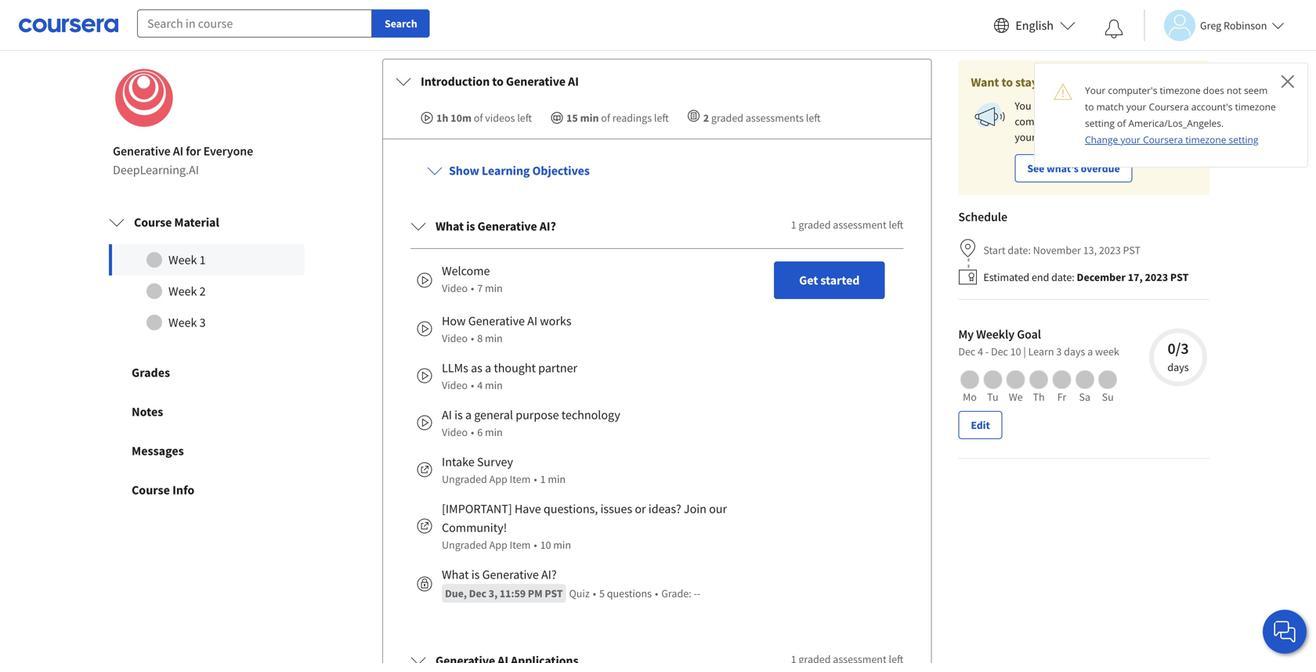 Task type: locate. For each thing, give the bounding box(es) containing it.
ai? down objectives
[[540, 219, 556, 235]]

on up the have
[[1041, 75, 1055, 90]]

everyone
[[203, 144, 253, 159]]

to right want
[[1002, 75, 1013, 90]]

help center image
[[1276, 623, 1295, 642]]

0 horizontal spatial days
[[1064, 345, 1086, 359]]

track?
[[1057, 75, 1091, 90]]

2023
[[1099, 244, 1121, 258], [1145, 271, 1169, 285]]

1 horizontal spatial days
[[1168, 361, 1189, 375]]

10 inside 'my weekly goal dec 4 - dec 10 | learn 3 days a week'
[[1011, 345, 1022, 359]]

grades
[[132, 365, 170, 381]]

video down the llms
[[442, 379, 468, 393]]

0 vertical spatial a
[[1088, 345, 1093, 359]]

your down you'll
[[1121, 133, 1141, 146]]

on left track
[[1147, 115, 1159, 129]]

by
[[1174, 99, 1186, 113]]

ai left general
[[442, 408, 452, 423]]

what for what is generative ai?
[[436, 219, 464, 235]]

messages
[[132, 444, 184, 459]]

app down community!
[[489, 539, 508, 553]]

chat with us image
[[1273, 620, 1298, 645]]

video inside ai is a general purpose technology video • 6 min
[[442, 426, 468, 440]]

0 vertical spatial graded
[[712, 111, 744, 125]]

timezone up 'by'
[[1160, 84, 1201, 97]]

you'll
[[1098, 115, 1124, 129]]

0 vertical spatial 2023
[[1099, 244, 1121, 258]]

min up questions,
[[548, 473, 566, 487]]

0 horizontal spatial to
[[492, 74, 504, 90]]

item down have
[[510, 539, 531, 553]]

is left general
[[455, 408, 463, 423]]

generative down show learning objectives button
[[478, 219, 537, 235]]

1 vertical spatial ungraded
[[442, 539, 487, 553]]

introduction
[[421, 74, 490, 90]]

overdue down computer's
[[1129, 99, 1169, 113]]

1 horizontal spatial 2023
[[1145, 271, 1169, 285]]

material
[[174, 215, 219, 231]]

min inside llms as a thought partner video • 4 min
[[485, 379, 503, 393]]

your down completing
[[1015, 130, 1036, 144]]

2 vertical spatial is
[[472, 568, 480, 583]]

want
[[971, 75, 1000, 90]]

1 video from the top
[[442, 282, 468, 296]]

1 vertical spatial graded
[[799, 218, 831, 232]]

ai inside 'dropdown button'
[[568, 74, 579, 90]]

video down welcome
[[442, 282, 468, 296]]

1 vertical spatial 2023
[[1145, 271, 1169, 285]]

1 horizontal spatial pst
[[1123, 244, 1141, 258]]

0 vertical spatial ai?
[[540, 219, 556, 235]]

1 vertical spatial what
[[442, 568, 469, 583]]

graded left the assessment at right top
[[799, 218, 831, 232]]

0 vertical spatial overdue
[[1129, 99, 1169, 113]]

1 week from the top
[[168, 253, 197, 268]]

0 vertical spatial item
[[510, 473, 531, 487]]

course for course info
[[132, 483, 170, 499]]

4 down weekly
[[978, 345, 984, 359]]

coursera
[[1149, 100, 1189, 113], [1143, 133, 1184, 146]]

generative inside 'dropdown button'
[[506, 74, 566, 90]]

date: right end
[[1052, 271, 1075, 285]]

a left week on the right bottom of the page
[[1088, 345, 1093, 359]]

estimated end date: december 17, 2023 pst
[[984, 271, 1189, 285]]

completing
[[1015, 115, 1067, 129]]

item inside intake survey ungraded app item • 1 min
[[510, 473, 531, 487]]

a inside ai is a general purpose technology video • 6 min
[[465, 408, 472, 423]]

✕
[[1281, 68, 1295, 94]]

2 graded assessments left
[[704, 111, 821, 125]]

1 horizontal spatial stay
[[1126, 115, 1144, 129]]

1 horizontal spatial 4
[[978, 345, 984, 359]]

a inside llms as a thought partner video • 4 min
[[485, 361, 491, 376]]

2 horizontal spatial dec
[[991, 345, 1009, 359]]

to up the videos
[[492, 74, 504, 90]]

1 horizontal spatial setting
[[1229, 133, 1259, 146]]

generative up 8
[[468, 314, 525, 329]]

2 video from the top
[[442, 332, 468, 346]]

1 vertical spatial pst
[[1171, 271, 1189, 285]]

greg
[[1201, 18, 1222, 33]]

min inside the 'welcome video • 7 min'
[[485, 282, 503, 296]]

ai left for
[[173, 144, 183, 159]]

your
[[1127, 100, 1147, 113], [1015, 130, 1036, 144], [1121, 133, 1141, 146]]

generative up 11:59
[[482, 568, 539, 583]]

0 vertical spatial course
[[134, 215, 172, 231]]

dec left 3,
[[469, 587, 487, 601]]

2 ungraded from the top
[[442, 539, 487, 553]]

days left week on the right bottom of the page
[[1064, 345, 1086, 359]]

2 up week 3 link
[[199, 284, 206, 300]]

0 horizontal spatial graded
[[712, 111, 744, 125]]

2 week from the top
[[168, 284, 197, 300]]

item down survey
[[510, 473, 531, 487]]

america/los_angeles.
[[1129, 117, 1224, 130]]

1 horizontal spatial date:
[[1052, 271, 1075, 285]]

0 horizontal spatial 4
[[477, 379, 483, 393]]

2 horizontal spatial to
[[1085, 100, 1094, 113]]

course
[[134, 215, 172, 231], [132, 483, 170, 499]]

assignments
[[1066, 99, 1127, 113]]

is down community!
[[472, 568, 480, 583]]

1 up get started button
[[791, 218, 797, 232]]

1 horizontal spatial overdue
[[1129, 99, 1169, 113]]

your
[[1085, 84, 1106, 97]]

introduction to generative ai
[[421, 74, 579, 90]]

1 vertical spatial app
[[489, 539, 508, 553]]

to inside your computer's timezone does not seem to match your coursera account's timezone setting of america/los_angeles. change your coursera timezone setting
[[1085, 100, 1094, 113]]

ungraded inside intake survey ungraded app item • 1 min
[[442, 473, 487, 487]]

setting down account's
[[1229, 133, 1259, 146]]

2
[[1058, 99, 1064, 113], [704, 111, 709, 125], [199, 284, 206, 300]]

is for what is generative ai? due, dec 3, 11:59 pm pst quiz • 5 questions • grade: --
[[472, 568, 480, 583]]

llms
[[442, 361, 469, 376]]

min down thought
[[485, 379, 503, 393]]

• down as
[[471, 379, 474, 393]]

does
[[1204, 84, 1225, 97]]

3 right the 'learn'
[[1057, 345, 1062, 359]]

0 vertical spatial week
[[168, 253, 197, 268]]

4 inside 'my weekly goal dec 4 - dec 10 | learn 3 days a week'
[[978, 345, 984, 359]]

1 inside intake survey ungraded app item • 1 min
[[540, 473, 546, 487]]

week up week 2
[[168, 253, 197, 268]]

to inside 'dropdown button'
[[492, 74, 504, 90]]

is up welcome
[[466, 219, 475, 235]]

video inside how generative ai works video • 8 min
[[442, 332, 468, 346]]

a for partner
[[485, 361, 491, 376]]

1 horizontal spatial on
[[1147, 115, 1159, 129]]

2 down introduction to generative ai 'dropdown button'
[[704, 111, 709, 125]]

ai left works
[[528, 314, 538, 329]]

started
[[821, 273, 860, 289]]

1 horizontal spatial 10
[[1011, 345, 1022, 359]]

ai? up pm in the bottom of the page
[[541, 568, 557, 583]]

• up have
[[534, 473, 537, 487]]

december
[[1077, 271, 1126, 285]]

1 ungraded from the top
[[442, 473, 487, 487]]

overdue inside button
[[1081, 162, 1120, 176]]

what for what is generative ai? due, dec 3, 11:59 pm pst quiz • 5 questions • grade: --
[[442, 568, 469, 583]]

is inside what is generative ai? due, dec 3, 11:59 pm pst quiz • 5 questions • grade: --
[[472, 568, 480, 583]]

min right 15
[[580, 111, 599, 125]]

2 vertical spatial 1
[[540, 473, 546, 487]]

learn
[[1029, 345, 1055, 359]]

survey
[[477, 455, 513, 470]]

item
[[510, 473, 531, 487], [510, 539, 531, 553]]

my weekly goal dec 4 - dec 10 | learn 3 days a week
[[959, 327, 1120, 359]]

0 vertical spatial is
[[466, 219, 475, 235]]

a inside 'my weekly goal dec 4 - dec 10 | learn 3 days a week'
[[1088, 345, 1093, 359]]

video
[[442, 282, 468, 296], [442, 332, 468, 346], [442, 379, 468, 393], [442, 426, 468, 440]]

ungraded down community!
[[442, 539, 487, 553]]

0 vertical spatial ungraded
[[442, 473, 487, 487]]

week up week 3
[[168, 284, 197, 300]]

course inside dropdown button
[[134, 215, 172, 231]]

3
[[199, 315, 206, 331], [1057, 345, 1062, 359]]

start date: november 13, 2023 pst
[[984, 244, 1141, 258]]

2023 right 17,
[[1145, 271, 1169, 285]]

what
[[436, 219, 464, 235], [442, 568, 469, 583]]

13,
[[1084, 244, 1097, 258]]

them,
[[1069, 115, 1096, 129]]

2 vertical spatial a
[[465, 408, 472, 423]]

stay
[[1016, 75, 1038, 90], [1126, 115, 1144, 129]]

pst inside what is generative ai? due, dec 3, 11:59 pm pst quiz • 5 questions • grade: --
[[545, 587, 563, 601]]

0 horizontal spatial pst
[[545, 587, 563, 601]]

a left general
[[465, 408, 472, 423]]

graded left assessments
[[712, 111, 744, 125]]

10m
[[451, 111, 472, 125]]

1 vertical spatial timezone
[[1236, 100, 1276, 113]]

0 vertical spatial on
[[1041, 75, 1055, 90]]

min right 6
[[485, 426, 503, 440]]

min
[[580, 111, 599, 125], [485, 282, 503, 296], [485, 332, 503, 346], [485, 379, 503, 393], [485, 426, 503, 440], [548, 473, 566, 487], [554, 539, 571, 553]]

days down 0/3
[[1168, 361, 1189, 375]]

timezone down the seem
[[1236, 100, 1276, 113]]

1 vertical spatial on
[[1147, 115, 1159, 129]]

1 up week 2 link
[[199, 253, 206, 268]]

app down survey
[[489, 473, 508, 487]]

ai up 15
[[568, 74, 579, 90]]

2 right the have
[[1058, 99, 1064, 113]]

show learning objectives
[[449, 163, 590, 179]]

10 left |
[[1011, 345, 1022, 359]]

course left material
[[134, 215, 172, 231]]

a right as
[[485, 361, 491, 376]]

1 vertical spatial week
[[168, 284, 197, 300]]

0 vertical spatial stay
[[1016, 75, 1038, 90]]

1 horizontal spatial 3
[[1057, 345, 1062, 359]]

show learning objectives button
[[415, 152, 602, 190]]

0 vertical spatial 1
[[791, 218, 797, 232]]

ungraded down intake
[[442, 473, 487, 487]]

• inside the 'welcome video • 7 min'
[[471, 282, 474, 296]]

to up them,
[[1085, 100, 1094, 113]]

1 vertical spatial course
[[132, 483, 170, 499]]

1
[[791, 218, 797, 232], [199, 253, 206, 268], [540, 473, 546, 487]]

0 horizontal spatial 1
[[199, 253, 206, 268]]

goal.
[[1078, 130, 1100, 144]]

your down computer's
[[1127, 100, 1147, 113]]

2 vertical spatial week
[[168, 315, 197, 331]]

ai? inside what is generative ai? due, dec 3, 11:59 pm pst quiz • 5 questions • grade: --
[[541, 568, 557, 583]]

3 week from the top
[[168, 315, 197, 331]]

video left 6
[[442, 426, 468, 440]]

1 vertical spatial is
[[455, 408, 463, 423]]

what up due,
[[442, 568, 469, 583]]

min right 8
[[485, 332, 503, 346]]

stay right you'll
[[1126, 115, 1144, 129]]

0 vertical spatial what
[[436, 219, 464, 235]]

setting
[[1085, 117, 1115, 130], [1229, 133, 1259, 146]]

ai inside how generative ai works video • 8 min
[[528, 314, 538, 329]]

2 vertical spatial pst
[[545, 587, 563, 601]]

warning image
[[1054, 82, 1073, 101]]

course left info
[[132, 483, 170, 499]]

days
[[1064, 345, 1086, 359], [1168, 361, 1189, 375]]

1 vertical spatial overdue
[[1081, 162, 1120, 176]]

video down how
[[442, 332, 468, 346]]

1 vertical spatial ai?
[[541, 568, 557, 583]]

1 app from the top
[[489, 473, 508, 487]]

pst right pm in the bottom of the page
[[545, 587, 563, 601]]

10 down have
[[540, 539, 551, 553]]

1 vertical spatial days
[[1168, 361, 1189, 375]]

get started button
[[774, 262, 885, 300]]

of inside . by completing them, you'll stay on track of your learning goal.
[[1186, 115, 1195, 129]]

1 vertical spatial stay
[[1126, 115, 1144, 129]]

1 horizontal spatial a
[[485, 361, 491, 376]]

3 video from the top
[[442, 379, 468, 393]]

dec down the my
[[959, 345, 976, 359]]

end
[[1032, 271, 1050, 285]]

0 horizontal spatial on
[[1041, 75, 1055, 90]]

of inside your computer's timezone does not seem to match your coursera account's timezone setting of america/los_angeles. change your coursera timezone setting
[[1118, 117, 1126, 130]]

dec down weekly
[[991, 345, 1009, 359]]

2 horizontal spatial a
[[1088, 345, 1093, 359]]

overdue down change at top
[[1081, 162, 1120, 176]]

0 horizontal spatial 10
[[540, 539, 551, 553]]

2023 right 13,
[[1099, 244, 1121, 258]]

•
[[471, 282, 474, 296], [471, 332, 474, 346], [471, 379, 474, 393], [471, 426, 474, 440], [534, 473, 537, 487], [534, 539, 537, 553], [593, 587, 596, 601], [655, 587, 658, 601]]

• inside "[important] have questions, issues or ideas? join our community! ungraded app item • 10 min"
[[534, 539, 537, 553]]

you
[[1015, 99, 1032, 113]]

min down questions,
[[554, 539, 571, 553]]

week 2
[[168, 284, 206, 300]]

0 horizontal spatial date:
[[1008, 244, 1031, 258]]

0 vertical spatial 10
[[1011, 345, 1022, 359]]

stay up you
[[1016, 75, 1038, 90]]

1 vertical spatial 1
[[199, 253, 206, 268]]

generative inside what is generative ai? due, dec 3, 11:59 pm pst quiz • 5 questions • grade: --
[[482, 568, 539, 583]]

november
[[1033, 244, 1081, 258]]

timezone
[[1160, 84, 1201, 97], [1236, 100, 1276, 113], [1186, 133, 1227, 146]]

2 app from the top
[[489, 539, 508, 553]]

1 vertical spatial 10
[[540, 539, 551, 553]]

1 vertical spatial item
[[510, 539, 531, 553]]

1 horizontal spatial graded
[[799, 218, 831, 232]]

✕ button
[[1281, 68, 1295, 94]]

.
[[1169, 99, 1172, 113]]

min inside "[important] have questions, issues or ideas? join our community! ungraded app item • 10 min"
[[554, 539, 571, 553]]

generative up the videos
[[506, 74, 566, 90]]

app inside "[important] have questions, issues or ideas? join our community! ungraded app item • 10 min"
[[489, 539, 508, 553]]

is
[[466, 219, 475, 235], [455, 408, 463, 423], [472, 568, 480, 583]]

partner
[[539, 361, 578, 376]]

0 vertical spatial days
[[1064, 345, 1086, 359]]

|
[[1024, 345, 1026, 359]]

min right 7
[[485, 282, 503, 296]]

generative up deeplearning.ai
[[113, 144, 171, 159]]

timezone down account's
[[1186, 133, 1227, 146]]

pst right 17,
[[1171, 271, 1189, 285]]

0 horizontal spatial dec
[[469, 587, 487, 601]]

stay inside . by completing them, you'll stay on track of your learning goal.
[[1126, 115, 1144, 129]]

coursera down track
[[1143, 133, 1184, 146]]

is inside ai is a general purpose technology video • 6 min
[[455, 408, 463, 423]]

what inside what is generative ai? due, dec 3, 11:59 pm pst quiz • 5 questions • grade: --
[[442, 568, 469, 583]]

what up welcome
[[436, 219, 464, 235]]

questions
[[607, 587, 652, 601]]

community!
[[442, 521, 507, 536]]

llms as a thought partner video • 4 min
[[442, 361, 578, 393]]

your inside . by completing them, you'll stay on track of your learning goal.
[[1015, 130, 1036, 144]]

generative for what is generative ai? due, dec 3, 11:59 pm pst quiz • 5 questions • grade: --
[[482, 568, 539, 583]]

0 horizontal spatial overdue
[[1081, 162, 1120, 176]]

left right readings
[[654, 111, 669, 125]]

0 vertical spatial 4
[[978, 345, 984, 359]]

0 horizontal spatial 2023
[[1099, 244, 1121, 258]]

0 horizontal spatial 3
[[199, 315, 206, 331]]

1 vertical spatial a
[[485, 361, 491, 376]]

1 vertical spatial 3
[[1057, 345, 1062, 359]]

we
[[1009, 390, 1023, 405]]

1 horizontal spatial 1
[[540, 473, 546, 487]]

ai?
[[540, 219, 556, 235], [541, 568, 557, 583]]

1 vertical spatial 4
[[477, 379, 483, 393]]

pst up 17,
[[1123, 244, 1141, 258]]

quiz
[[569, 587, 590, 601]]

to
[[492, 74, 504, 90], [1002, 75, 1013, 90], [1085, 100, 1094, 113]]

purpose
[[516, 408, 559, 423]]

week down week 2
[[168, 315, 197, 331]]

1 inside week 1 link
[[199, 253, 206, 268]]

• left 6
[[471, 426, 474, 440]]

• left 7
[[471, 282, 474, 296]]

3 down week 2 link
[[199, 315, 206, 331]]

• left 8
[[471, 332, 474, 346]]

0 horizontal spatial setting
[[1085, 117, 1115, 130]]

search
[[385, 16, 417, 31]]

assessment
[[833, 218, 887, 232]]

on inside . by completing them, you'll stay on track of your learning goal.
[[1147, 115, 1159, 129]]

• down have
[[534, 539, 537, 553]]

ungraded
[[442, 473, 487, 487], [442, 539, 487, 553]]

0 horizontal spatial stay
[[1016, 75, 1038, 90]]

-
[[986, 345, 989, 359], [694, 587, 697, 601], [697, 587, 701, 601]]

generative
[[506, 74, 566, 90], [113, 144, 171, 159], [478, 219, 537, 235], [468, 314, 525, 329], [482, 568, 539, 583]]

week for week 2
[[168, 284, 197, 300]]

goal
[[1017, 327, 1042, 343]]

setting up change at top
[[1085, 117, 1115, 130]]

0 horizontal spatial a
[[465, 408, 472, 423]]

4 video from the top
[[442, 426, 468, 440]]

4 down as
[[477, 379, 483, 393]]

0 vertical spatial setting
[[1085, 117, 1115, 130]]

2 item from the top
[[510, 539, 531, 553]]

generative for what is generative ai?
[[478, 219, 537, 235]]

estimated
[[984, 271, 1030, 285]]

1 horizontal spatial to
[[1002, 75, 1013, 90]]

0 vertical spatial app
[[489, 473, 508, 487]]

of down the match
[[1118, 117, 1126, 130]]

coursera up track
[[1149, 100, 1189, 113]]

left right the assessment at right top
[[889, 218, 904, 232]]

1 item from the top
[[510, 473, 531, 487]]

1 up have
[[540, 473, 546, 487]]

2 horizontal spatial pst
[[1171, 271, 1189, 285]]



Task type: vqa. For each thing, say whether or not it's contained in the screenshot.
started
yes



Task type: describe. For each thing, give the bounding box(es) containing it.
• inside llms as a thought partner video • 4 min
[[471, 379, 474, 393]]

to for introduction
[[492, 74, 504, 90]]

• inside how generative ai works video • 8 min
[[471, 332, 474, 346]]

graded for assessments
[[712, 111, 744, 125]]

is for ai is a general purpose technology video • 6 min
[[455, 408, 463, 423]]

generative for introduction to generative ai
[[506, 74, 566, 90]]

track
[[1161, 115, 1184, 129]]

dec inside what is generative ai? due, dec 3, 11:59 pm pst quiz • 5 questions • grade: --
[[469, 587, 487, 601]]

1h
[[437, 111, 449, 125]]

english button
[[988, 0, 1082, 51]]

general
[[474, 408, 513, 423]]

0 vertical spatial pst
[[1123, 244, 1141, 258]]

th
[[1033, 390, 1045, 405]]

ai is a general purpose technology video • 6 min
[[442, 408, 621, 440]]

left right assessments
[[806, 111, 821, 125]]

edit button
[[959, 412, 1003, 440]]

ai inside the generative ai for everyone deeplearning.ai
[[173, 144, 183, 159]]

min inside intake survey ungraded app item • 1 min
[[548, 473, 566, 487]]

min inside ai is a general purpose technology video • 6 min
[[485, 426, 503, 440]]

week 1 link
[[109, 245, 305, 276]]

week 3
[[168, 315, 206, 331]]

search button
[[372, 9, 430, 38]]

readings
[[613, 111, 652, 125]]

deeplearning.ai
[[113, 162, 199, 178]]

0 vertical spatial coursera
[[1149, 100, 1189, 113]]

timezone mismatch warning modal dialog
[[1034, 63, 1309, 168]]

video inside the 'welcome video • 7 min'
[[442, 282, 468, 296]]

fr
[[1058, 390, 1067, 405]]

• inside intake survey ungraded app item • 1 min
[[534, 473, 537, 487]]

8
[[477, 332, 483, 346]]

not
[[1227, 84, 1242, 97]]

sa
[[1080, 390, 1091, 405]]

1 horizontal spatial dec
[[959, 345, 976, 359]]

ai? for what is generative ai? due, dec 3, 11:59 pm pst quiz • 5 questions • grade: --
[[541, 568, 557, 583]]

notes link
[[94, 393, 320, 432]]

course material button
[[96, 201, 317, 245]]

5
[[600, 587, 605, 601]]

week for week 1
[[168, 253, 197, 268]]

my
[[959, 327, 974, 343]]

1 vertical spatial setting
[[1229, 133, 1259, 146]]

week for week 3
[[168, 315, 197, 331]]

3 inside 'my weekly goal dec 4 - dec 10 | learn 3 days a week'
[[1057, 345, 1062, 359]]

a for purpose
[[465, 408, 472, 423]]

graded for assessment
[[799, 218, 831, 232]]

see
[[1028, 162, 1045, 176]]

course material
[[134, 215, 219, 231]]

4 inside llms as a thought partner video • 4 min
[[477, 379, 483, 393]]

see what's overdue
[[1028, 162, 1120, 176]]

7
[[477, 282, 483, 296]]

greg robinson button
[[1144, 10, 1285, 41]]

• left grade:
[[655, 587, 658, 601]]

have
[[515, 502, 541, 517]]

show
[[449, 163, 479, 179]]

is for what is generative ai?
[[466, 219, 475, 235]]

have
[[1034, 99, 1056, 113]]

welcome
[[442, 263, 490, 279]]

ungraded inside "[important] have questions, issues or ideas? join our community! ungraded app item • 10 min"
[[442, 539, 487, 553]]

what's
[[1047, 162, 1079, 176]]

generative ai for everyone deeplearning.ai
[[113, 144, 253, 178]]

of left readings
[[601, 111, 610, 125]]

you have 2 assignments overdue
[[1015, 99, 1169, 113]]

for
[[186, 144, 201, 159]]

how
[[442, 314, 466, 329]]

to for want
[[1002, 75, 1013, 90]]

locked image
[[417, 577, 433, 593]]

our
[[709, 502, 727, 517]]

Search in course text field
[[137, 9, 372, 38]]

[important]
[[442, 502, 512, 517]]

weekly
[[977, 327, 1015, 343]]

greg robinson
[[1201, 18, 1268, 33]]

2 horizontal spatial 1
[[791, 218, 797, 232]]

see what's overdue button
[[1015, 155, 1133, 183]]

show notifications image
[[1105, 20, 1124, 38]]

1 graded assessment left
[[791, 218, 904, 232]]

issues
[[601, 502, 633, 517]]

- inside 'my weekly goal dec 4 - dec 10 | learn 3 days a week'
[[986, 345, 989, 359]]

2 horizontal spatial 2
[[1058, 99, 1064, 113]]

0 vertical spatial timezone
[[1160, 84, 1201, 97]]

how generative ai works video • 8 min
[[442, 314, 572, 346]]

week 2 link
[[109, 276, 305, 307]]

[important] have questions, issues or ideas? join our community! ungraded app item • 10 min
[[442, 502, 727, 553]]

1 vertical spatial coursera
[[1143, 133, 1184, 146]]

0 vertical spatial date:
[[1008, 244, 1031, 258]]

ai inside ai is a general purpose technology video • 6 min
[[442, 408, 452, 423]]

welcome video • 7 min
[[442, 263, 503, 296]]

1 vertical spatial date:
[[1052, 271, 1075, 285]]

technology
[[562, 408, 621, 423]]

what is generative ai? due, dec 3, 11:59 pm pst quiz • 5 questions • grade: --
[[442, 568, 701, 601]]

• inside ai is a general purpose technology video • 6 min
[[471, 426, 474, 440]]

course info link
[[94, 471, 320, 510]]

10 inside "[important] have questions, issues or ideas? join our community! ungraded app item • 10 min"
[[540, 539, 551, 553]]

start
[[984, 244, 1006, 258]]

item inside "[important] have questions, issues or ideas? join our community! ungraded app item • 10 min"
[[510, 539, 531, 553]]

app inside intake survey ungraded app item • 1 min
[[489, 473, 508, 487]]

1 horizontal spatial 2
[[704, 111, 709, 125]]

deeplearning.ai image
[[113, 67, 176, 129]]

0 horizontal spatial 2
[[199, 284, 206, 300]]

learning
[[1038, 130, 1076, 144]]

notes
[[132, 405, 163, 420]]

week 1
[[168, 253, 206, 268]]

mo
[[963, 390, 977, 405]]

17,
[[1128, 271, 1143, 285]]

1h 10m of videos left
[[437, 111, 532, 125]]

robinson
[[1224, 18, 1268, 33]]

video inside llms as a thought partner video • 4 min
[[442, 379, 468, 393]]

min inside how generative ai works video • 8 min
[[485, 332, 503, 346]]

match
[[1097, 100, 1124, 113]]

left right the videos
[[517, 111, 532, 125]]

seem
[[1244, 84, 1268, 97]]

15 min of readings left
[[567, 111, 669, 125]]

0/3 days
[[1168, 339, 1189, 375]]

grades link
[[94, 354, 320, 393]]

2 vertical spatial timezone
[[1186, 133, 1227, 146]]

coursera image
[[19, 13, 118, 38]]

want to stay on track?
[[971, 75, 1091, 90]]

intake
[[442, 455, 475, 470]]

learning
[[482, 163, 530, 179]]

days inside 'my weekly goal dec 4 - dec 10 | learn 3 days a week'
[[1064, 345, 1086, 359]]

change
[[1085, 133, 1119, 146]]

11:59
[[500, 587, 526, 601]]

get started
[[799, 273, 860, 289]]

or
[[635, 502, 646, 517]]

3,
[[489, 587, 498, 601]]

generative inside the generative ai for everyone deeplearning.ai
[[113, 144, 171, 159]]

of right 10m at left
[[474, 111, 483, 125]]

week 3 link
[[109, 307, 305, 339]]

english
[[1016, 18, 1054, 33]]

course for course material
[[134, 215, 172, 231]]

objectives
[[532, 163, 590, 179]]

join
[[684, 502, 707, 517]]

loud megaphone image image
[[971, 98, 1009, 136]]

introduction to generative ai button
[[383, 60, 931, 104]]

generative inside how generative ai works video • 8 min
[[468, 314, 525, 329]]

• left the 5
[[593, 587, 596, 601]]

0 vertical spatial 3
[[199, 315, 206, 331]]

works
[[540, 314, 572, 329]]

ai? for what is generative ai?
[[540, 219, 556, 235]]



